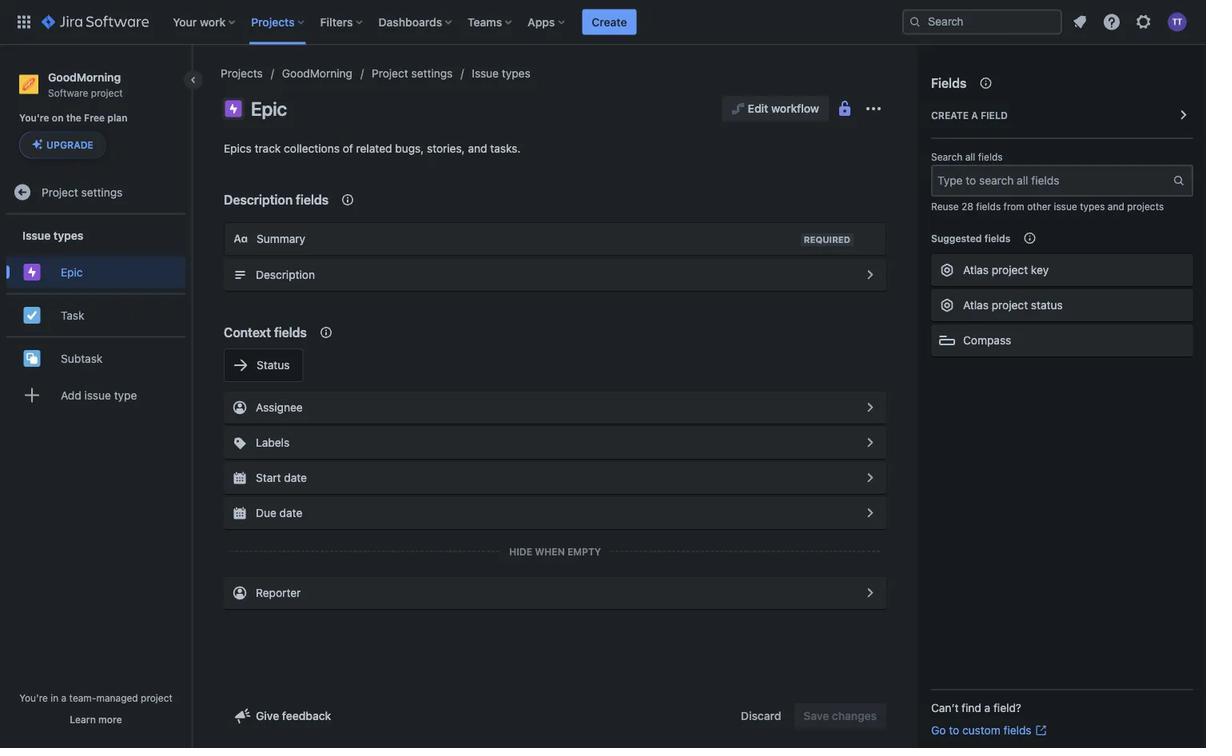 Task type: locate. For each thing, give the bounding box(es) containing it.
1 atlas from the top
[[963, 263, 989, 277]]

atlas
[[963, 263, 989, 277], [963, 299, 989, 312]]

0 horizontal spatial epic
[[61, 265, 83, 279]]

1 vertical spatial project
[[42, 185, 78, 199]]

project settings link down the upgrade
[[6, 176, 185, 208]]

1 vertical spatial settings
[[81, 185, 123, 199]]

1 horizontal spatial issue
[[472, 67, 499, 80]]

1 horizontal spatial a
[[971, 110, 978, 121]]

1 horizontal spatial goodmorning
[[282, 67, 353, 80]]

0 horizontal spatial a
[[61, 692, 67, 704]]

apps
[[528, 15, 555, 28]]

your work button
[[168, 9, 242, 35]]

0 horizontal spatial project settings link
[[6, 176, 185, 208]]

edit
[[748, 102, 769, 115]]

1 vertical spatial create
[[931, 110, 969, 121]]

1 horizontal spatial project settings link
[[372, 64, 453, 83]]

open field configuration image for start date
[[861, 468, 880, 488]]

2 horizontal spatial a
[[985, 702, 991, 715]]

open field configuration image
[[861, 468, 880, 488], [861, 504, 880, 523]]

project settings
[[372, 67, 453, 80], [42, 185, 123, 199]]

custom
[[962, 724, 1001, 737]]

and for projects
[[1108, 201, 1125, 212]]

0 vertical spatial project settings
[[372, 67, 453, 80]]

projects button
[[246, 9, 311, 35]]

when
[[535, 546, 565, 557]]

open field configuration image inside labels "button"
[[861, 433, 880, 452]]

atlas inside atlas project key button
[[963, 263, 989, 277]]

of
[[343, 142, 353, 155]]

2 vertical spatial types
[[53, 229, 83, 242]]

description inside button
[[256, 268, 315, 281]]

upgrade
[[46, 139, 93, 151]]

fields left more information about the suggested fields image
[[985, 233, 1011, 244]]

more
[[98, 714, 122, 725]]

settings
[[411, 67, 453, 80], [81, 185, 123, 199]]

fields
[[978, 151, 1003, 163], [296, 192, 329, 207], [976, 201, 1001, 212], [985, 233, 1011, 244], [274, 325, 307, 340], [1004, 724, 1032, 737]]

0 vertical spatial date
[[284, 471, 307, 484]]

from
[[1004, 201, 1025, 212]]

your work
[[173, 15, 226, 28]]

open field configuration image inside due date button
[[861, 504, 880, 523]]

atlas for atlas project status
[[963, 299, 989, 312]]

jira software image
[[42, 12, 149, 32], [42, 12, 149, 32]]

fields right 28
[[976, 201, 1001, 212]]

atlas up compass
[[963, 299, 989, 312]]

issue down teams
[[472, 67, 499, 80]]

goodmorning for goodmorning software project
[[48, 70, 121, 84]]

1 vertical spatial projects
[[221, 67, 263, 80]]

group
[[6, 215, 185, 421]]

start
[[256, 471, 281, 484]]

0 vertical spatial project
[[372, 67, 408, 80]]

1 open field configuration image from the top
[[861, 468, 880, 488]]

issue right "add"
[[84, 388, 111, 402]]

0 vertical spatial and
[[468, 142, 487, 155]]

open field configuration image inside assignee button
[[861, 398, 880, 417]]

create
[[592, 15, 627, 28], [931, 110, 969, 121]]

issue right 'other'
[[1054, 201, 1077, 212]]

issue
[[472, 67, 499, 80], [22, 229, 51, 242]]

projects up issue type icon
[[221, 67, 263, 80]]

create right apps dropdown button
[[592, 15, 627, 28]]

open field configuration image inside reporter button
[[861, 584, 880, 603]]

goodmorning inside 'goodmorning software project'
[[48, 70, 121, 84]]

atlas project status button
[[931, 289, 1194, 321]]

0 horizontal spatial create
[[592, 15, 627, 28]]

due date button
[[224, 497, 887, 529]]

0 vertical spatial epic
[[251, 98, 287, 120]]

edit workflow
[[748, 102, 819, 115]]

settings down dashboards popup button
[[411, 67, 453, 80]]

settings image
[[1134, 12, 1154, 32]]

1 vertical spatial project settings
[[42, 185, 123, 199]]

1 vertical spatial types
[[1080, 201, 1105, 212]]

1 vertical spatial issue
[[84, 388, 111, 402]]

2 horizontal spatial types
[[1080, 201, 1105, 212]]

1 horizontal spatial issue types
[[472, 67, 531, 80]]

atlas down suggested fields
[[963, 263, 989, 277]]

project
[[91, 87, 123, 98], [992, 263, 1028, 277], [992, 299, 1028, 312], [141, 692, 173, 704]]

2 atlas from the top
[[963, 299, 989, 312]]

1 vertical spatial issue types
[[22, 229, 83, 242]]

atlas project status
[[963, 299, 1063, 312]]

open field configuration image for reporter
[[861, 584, 880, 603]]

0 vertical spatial description
[[224, 192, 293, 207]]

and left tasks.
[[468, 142, 487, 155]]

teams
[[468, 15, 502, 28]]

a right in
[[61, 692, 67, 704]]

goodmorning down filters
[[282, 67, 353, 80]]

description down the summary
[[256, 268, 315, 281]]

help image
[[1102, 12, 1122, 32]]

add issue type image
[[22, 386, 42, 405]]

discard button
[[731, 704, 791, 729]]

1 open field configuration image from the top
[[861, 265, 880, 285]]

managed
[[96, 692, 138, 704]]

project settings down dashboards popup button
[[372, 67, 453, 80]]

context fields
[[224, 325, 307, 340]]

0 vertical spatial you're
[[19, 112, 49, 124]]

and
[[468, 142, 487, 155], [1108, 201, 1125, 212]]

4 open field configuration image from the top
[[861, 584, 880, 603]]

settings down the upgrade
[[81, 185, 123, 199]]

you're for you're on the free plan
[[19, 112, 49, 124]]

2 open field configuration image from the top
[[861, 504, 880, 523]]

project settings down the upgrade
[[42, 185, 123, 199]]

fields right all
[[978, 151, 1003, 163]]

status
[[1031, 299, 1063, 312]]

can't find a field?
[[931, 702, 1022, 715]]

your
[[173, 15, 197, 28]]

0 horizontal spatial and
[[468, 142, 487, 155]]

1 horizontal spatial and
[[1108, 201, 1125, 212]]

2 open field configuration image from the top
[[861, 398, 880, 417]]

fields left more information about the context fields icon
[[296, 192, 329, 207]]

open field configuration image inside start date button
[[861, 468, 880, 488]]

1 vertical spatial you're
[[19, 692, 48, 704]]

issue types
[[472, 67, 531, 80], [22, 229, 83, 242]]

0 horizontal spatial settings
[[81, 185, 123, 199]]

epic
[[251, 98, 287, 120], [61, 265, 83, 279]]

0 horizontal spatial goodmorning
[[48, 70, 121, 84]]

1 vertical spatial open field configuration image
[[861, 504, 880, 523]]

3 open field configuration image from the top
[[861, 433, 880, 452]]

issue
[[1054, 201, 1077, 212], [84, 388, 111, 402]]

fields
[[931, 76, 967, 91]]

give feedback
[[256, 710, 331, 723]]

software
[[48, 87, 88, 98]]

a right find
[[985, 702, 991, 715]]

1 you're from the top
[[19, 112, 49, 124]]

date right the 'start'
[[284, 471, 307, 484]]

create for create a field
[[931, 110, 969, 121]]

issue types link
[[472, 64, 531, 83]]

project down dashboards
[[372, 67, 408, 80]]

and for tasks.
[[468, 142, 487, 155]]

types down type to search all fields text box
[[1080, 201, 1105, 212]]

more information about the context fields image
[[317, 323, 336, 342]]

0 horizontal spatial issue
[[84, 388, 111, 402]]

epic inside group
[[61, 265, 83, 279]]

2 you're from the top
[[19, 692, 48, 704]]

0 vertical spatial project settings link
[[372, 64, 453, 83]]

1 vertical spatial and
[[1108, 201, 1125, 212]]

status
[[257, 359, 290, 372]]

issue types up "epic" group
[[22, 229, 83, 242]]

project settings link
[[372, 64, 453, 83], [6, 176, 185, 208]]

find
[[962, 702, 982, 715]]

go to custom fields
[[931, 724, 1032, 737]]

reporter button
[[224, 577, 887, 609]]

issue up "epic" group
[[22, 229, 51, 242]]

epic up task
[[61, 265, 83, 279]]

required
[[804, 235, 851, 245]]

epic link
[[6, 256, 185, 288]]

work
[[200, 15, 226, 28]]

assignee
[[256, 401, 303, 414]]

date for due date
[[280, 506, 302, 520]]

create inside button
[[592, 15, 627, 28]]

a
[[971, 110, 978, 121], [61, 692, 67, 704], [985, 702, 991, 715]]

issue inside button
[[84, 388, 111, 402]]

1 vertical spatial date
[[280, 506, 302, 520]]

notifications image
[[1070, 12, 1090, 32]]

project up plan
[[91, 87, 123, 98]]

goodmorning
[[282, 67, 353, 80], [48, 70, 121, 84]]

description up the summary
[[224, 192, 293, 207]]

project right the managed
[[141, 692, 173, 704]]

issue types down teams dropdown button
[[472, 67, 531, 80]]

open field configuration image for assignee
[[861, 398, 880, 417]]

types up epic link
[[53, 229, 83, 242]]

banner
[[0, 0, 1206, 45]]

0 horizontal spatial issue
[[22, 229, 51, 242]]

0 vertical spatial atlas
[[963, 263, 989, 277]]

more information about the suggested fields image
[[1020, 229, 1040, 248]]

appswitcher icon image
[[14, 12, 34, 32]]

projects for projects popup button
[[251, 15, 295, 28]]

date
[[284, 471, 307, 484], [280, 506, 302, 520]]

type
[[114, 388, 137, 402]]

dashboards button
[[374, 9, 458, 35]]

go to custom fields link
[[931, 723, 1048, 739]]

1 vertical spatial issue
[[22, 229, 51, 242]]

epic right issue type icon
[[251, 98, 287, 120]]

you're in a team-managed project
[[19, 692, 173, 704]]

0 vertical spatial open field configuration image
[[861, 468, 880, 488]]

0 horizontal spatial project
[[42, 185, 78, 199]]

field
[[981, 110, 1008, 121]]

more information about the fields image
[[976, 74, 996, 93]]

Search field
[[903, 9, 1062, 35]]

date inside due date button
[[280, 506, 302, 520]]

you're
[[19, 112, 49, 124], [19, 692, 48, 704]]

1 horizontal spatial create
[[931, 110, 969, 121]]

projects
[[251, 15, 295, 28], [221, 67, 263, 80]]

0 vertical spatial projects
[[251, 15, 295, 28]]

team-
[[69, 692, 96, 704]]

0 vertical spatial issue
[[1054, 201, 1077, 212]]

0 vertical spatial types
[[502, 67, 531, 80]]

1 vertical spatial epic
[[61, 265, 83, 279]]

0 vertical spatial create
[[592, 15, 627, 28]]

project
[[372, 67, 408, 80], [42, 185, 78, 199]]

goodmorning for goodmorning
[[282, 67, 353, 80]]

feedback
[[282, 710, 331, 723]]

projects right work
[[251, 15, 295, 28]]

1 horizontal spatial settings
[[411, 67, 453, 80]]

create button
[[582, 9, 637, 35]]

open field configuration image inside the description button
[[861, 265, 880, 285]]

you're left "on"
[[19, 112, 49, 124]]

date right due
[[280, 506, 302, 520]]

project left key
[[992, 263, 1028, 277]]

you're on the free plan
[[19, 112, 128, 124]]

0 horizontal spatial project settings
[[42, 185, 123, 199]]

and left projects
[[1108, 201, 1125, 212]]

Type to search all fields text field
[[933, 166, 1173, 195]]

projects inside popup button
[[251, 15, 295, 28]]

1 vertical spatial atlas
[[963, 299, 989, 312]]

open field configuration image
[[861, 265, 880, 285], [861, 398, 880, 417], [861, 433, 880, 452], [861, 584, 880, 603]]

hide
[[509, 546, 532, 557]]

project settings link down dashboards popup button
[[372, 64, 453, 83]]

create down fields
[[931, 110, 969, 121]]

a left field
[[971, 110, 978, 121]]

1 horizontal spatial epic
[[251, 98, 287, 120]]

upgrade button
[[20, 132, 105, 158]]

goodmorning up software
[[48, 70, 121, 84]]

project down upgrade button
[[42, 185, 78, 199]]

date inside start date button
[[284, 471, 307, 484]]

atlas for atlas project key
[[963, 263, 989, 277]]

atlas inside atlas project status button
[[963, 299, 989, 312]]

you're left in
[[19, 692, 48, 704]]

1 vertical spatial description
[[256, 268, 315, 281]]

epic group
[[6, 251, 185, 293]]

types down apps
[[502, 67, 531, 80]]



Task type: vqa. For each thing, say whether or not it's contained in the screenshot.
the left Project
yes



Task type: describe. For each thing, give the bounding box(es) containing it.
suggested
[[931, 233, 982, 244]]

key
[[1031, 263, 1049, 277]]

learn more
[[70, 714, 122, 725]]

open field configuration image for due date
[[861, 504, 880, 523]]

reuse 28 fields from other issue types and projects
[[931, 201, 1164, 212]]

compass button
[[931, 325, 1194, 357]]

goodmorning software project
[[48, 70, 123, 98]]

due date
[[256, 506, 302, 520]]

search
[[931, 151, 963, 163]]

0 horizontal spatial issue types
[[22, 229, 83, 242]]

open field configuration image for description
[[861, 265, 880, 285]]

learn
[[70, 714, 96, 725]]

1 vertical spatial project settings link
[[6, 176, 185, 208]]

tasks.
[[490, 142, 521, 155]]

empty
[[568, 546, 601, 557]]

create for create
[[592, 15, 627, 28]]

reuse
[[931, 201, 959, 212]]

description for description
[[256, 268, 315, 281]]

project down atlas project key
[[992, 299, 1028, 312]]

free
[[84, 112, 105, 124]]

suggested fields
[[931, 233, 1011, 244]]

labels button
[[224, 427, 887, 459]]

assignee button
[[224, 392, 887, 424]]

description button
[[224, 259, 887, 291]]

workflow
[[771, 102, 819, 115]]

projects for projects link
[[221, 67, 263, 80]]

issue type icon image
[[224, 99, 243, 118]]

filters
[[320, 15, 353, 28]]

field?
[[994, 702, 1022, 715]]

description for description fields
[[224, 192, 293, 207]]

project inside 'goodmorning software project'
[[91, 87, 123, 98]]

you're for you're in a team-managed project
[[19, 692, 48, 704]]

banner containing your work
[[0, 0, 1206, 45]]

go
[[931, 724, 946, 737]]

a for you're in a team-managed project
[[61, 692, 67, 704]]

start date button
[[224, 462, 887, 494]]

the
[[66, 112, 81, 124]]

create a field
[[931, 110, 1008, 121]]

labels
[[256, 436, 290, 449]]

filters button
[[315, 9, 369, 35]]

context
[[224, 325, 271, 340]]

primary element
[[10, 0, 903, 44]]

0 vertical spatial issue
[[472, 67, 499, 80]]

projects
[[1127, 201, 1164, 212]]

1 horizontal spatial issue
[[1054, 201, 1077, 212]]

reporter
[[256, 586, 301, 600]]

all
[[965, 151, 976, 163]]

your profile and settings image
[[1168, 12, 1187, 32]]

task
[[61, 309, 84, 322]]

edit workflow button
[[722, 96, 829, 122]]

summary
[[257, 232, 305, 245]]

search all fields
[[931, 151, 1003, 163]]

to
[[949, 724, 959, 737]]

1 horizontal spatial types
[[502, 67, 531, 80]]

atlas project key
[[963, 263, 1049, 277]]

0 vertical spatial settings
[[411, 67, 453, 80]]

add
[[61, 388, 81, 402]]

1 horizontal spatial project settings
[[372, 67, 453, 80]]

stories,
[[427, 142, 465, 155]]

add issue type
[[61, 388, 137, 402]]

search image
[[909, 16, 922, 28]]

compass
[[963, 334, 1011, 347]]

date for start date
[[284, 471, 307, 484]]

on
[[52, 112, 64, 124]]

open field configuration image for labels
[[861, 433, 880, 452]]

in
[[51, 692, 59, 704]]

more options image
[[864, 99, 883, 118]]

hide when empty
[[509, 546, 601, 557]]

give
[[256, 710, 279, 723]]

task link
[[6, 299, 185, 331]]

add issue type button
[[6, 379, 185, 411]]

projects link
[[221, 64, 263, 83]]

this link will be opened in a new tab image
[[1035, 724, 1048, 737]]

learn more button
[[70, 713, 122, 726]]

other
[[1027, 201, 1051, 212]]

fields left more information about the context fields image
[[274, 325, 307, 340]]

related
[[356, 142, 392, 155]]

collections
[[284, 142, 340, 155]]

bugs,
[[395, 142, 424, 155]]

epics
[[224, 142, 252, 155]]

track
[[255, 142, 281, 155]]

more information about the context fields image
[[338, 190, 357, 209]]

atlas project key button
[[931, 254, 1194, 286]]

can't
[[931, 702, 959, 715]]

subtask link
[[6, 342, 185, 374]]

1 horizontal spatial project
[[372, 67, 408, 80]]

epics track collections of related bugs, stories, and tasks.
[[224, 142, 521, 155]]

a for can't find a field?
[[985, 702, 991, 715]]

28
[[962, 201, 974, 212]]

start date
[[256, 471, 307, 484]]

group containing issue types
[[6, 215, 185, 421]]

discard
[[741, 710, 781, 723]]

subtask
[[61, 352, 103, 365]]

teams button
[[463, 9, 518, 35]]

fields left "this link will be opened in a new tab" icon
[[1004, 724, 1032, 737]]

0 horizontal spatial types
[[53, 229, 83, 242]]

dashboards
[[379, 15, 442, 28]]

description fields
[[224, 192, 329, 207]]

0 vertical spatial issue types
[[472, 67, 531, 80]]

plan
[[107, 112, 128, 124]]

apps button
[[523, 9, 571, 35]]

due
[[256, 506, 277, 520]]



